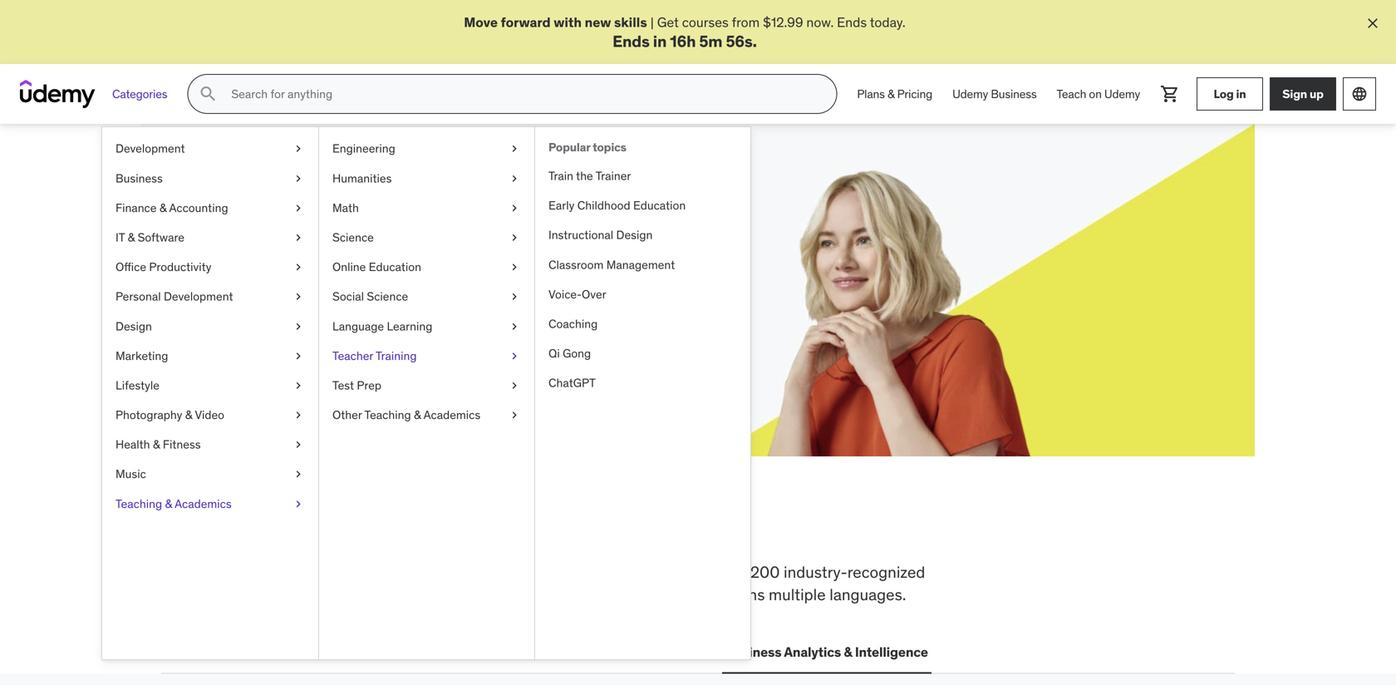 Task type: describe. For each thing, give the bounding box(es) containing it.
sign up link
[[1270, 77, 1337, 111]]

instructional
[[549, 228, 614, 243]]

& inside button
[[844, 643, 853, 660]]

potential
[[298, 238, 350, 255]]

with inside move forward with new skills | get courses from $12.99 now. ends today. ends in 16h 5m 56s .
[[554, 14, 582, 31]]

covering critical workplace skills to technical topics, including prep content for over 200 industry-recognized certifications, our catalog supports well-rounded professional development and spans multiple languages.
[[161, 562, 926, 604]]

industry-
[[784, 562, 848, 582]]

math
[[333, 200, 359, 215]]

1 vertical spatial academics
[[175, 496, 232, 511]]

get
[[657, 14, 679, 31]]

prep
[[599, 562, 632, 582]]

science for social
[[367, 289, 408, 304]]

office
[[116, 259, 146, 274]]

engineering
[[333, 141, 396, 156]]

business analytics & intelligence
[[726, 643, 929, 660]]

xsmall image for social science
[[508, 289, 521, 305]]

communication
[[607, 643, 706, 660]]

courses
[[682, 14, 729, 31]]

popular topics
[[549, 140, 627, 155]]

online education
[[333, 259, 421, 274]]

udemy business link
[[943, 74, 1047, 114]]

leadership button
[[414, 632, 489, 672]]

classroom management
[[549, 257, 675, 272]]

0 horizontal spatial ends
[[613, 31, 650, 51]]

teach on udemy link
[[1047, 74, 1151, 114]]

supports
[[344, 584, 406, 604]]

from
[[732, 14, 760, 31]]

0 horizontal spatial design
[[116, 319, 152, 334]]

ends
[[297, 256, 326, 273]]

xsmall image for test prep
[[508, 377, 521, 394]]

& down test prep link
[[414, 407, 421, 422]]

0 vertical spatial for
[[301, 196, 339, 231]]

teaching & academics link
[[102, 489, 318, 519]]

course
[[392, 238, 432, 255]]

$12.99.
[[221, 256, 264, 273]]

xsmall image for business
[[292, 170, 305, 187]]

design inside teacher training element
[[616, 228, 653, 243]]

for for workplace
[[694, 562, 713, 582]]

today. inside move forward with new skills | get courses from $12.99 now. ends today. ends in 16h 5m 56s .
[[870, 14, 906, 31]]

marketing link
[[102, 341, 318, 371]]

1 horizontal spatial your
[[344, 196, 405, 231]]

plans & pricing link
[[847, 74, 943, 114]]

over
[[582, 287, 607, 302]]

& for pricing
[[888, 86, 895, 101]]

xsmall image for health & fitness
[[292, 437, 305, 453]]

multiple
[[769, 584, 826, 604]]

business link
[[102, 164, 318, 193]]

certifications
[[313, 643, 397, 660]]

business for business analytics & intelligence
[[726, 643, 782, 660]]

language learning
[[333, 319, 433, 334]]

xsmall image for music
[[292, 466, 305, 482]]

xsmall image for lifestyle
[[292, 377, 305, 394]]

& for video
[[185, 407, 192, 422]]

a
[[382, 238, 389, 255]]

1 horizontal spatial academics
[[424, 407, 481, 422]]

personal development link
[[102, 282, 318, 312]]

categories button
[[102, 74, 177, 114]]

one
[[562, 507, 622, 551]]

skills
[[221, 196, 296, 231]]

humanities
[[333, 171, 392, 186]]

& for fitness
[[153, 437, 160, 452]]

udemy image
[[20, 80, 96, 108]]

xsmall image for language learning
[[508, 318, 521, 335]]

teacher training
[[333, 348, 417, 363]]

0 vertical spatial science
[[333, 230, 374, 245]]

for for your
[[436, 238, 452, 255]]

sign
[[1283, 86, 1308, 101]]

analytics
[[784, 643, 841, 660]]

rounded
[[445, 584, 503, 604]]

need
[[437, 507, 517, 551]]

xsmall image for photography & video
[[292, 407, 305, 423]]

xsmall image for science
[[508, 229, 521, 246]]

up
[[1310, 86, 1324, 101]]

well-
[[410, 584, 445, 604]]

childhood
[[578, 198, 631, 213]]

0 horizontal spatial teaching
[[116, 496, 162, 511]]

coaching link
[[535, 309, 751, 339]]

workplace
[[279, 562, 352, 582]]

communication button
[[604, 632, 709, 672]]

languages.
[[830, 584, 907, 604]]

2 udemy from the left
[[1105, 86, 1141, 101]]

teach on udemy
[[1057, 86, 1141, 101]]

Search for anything text field
[[228, 80, 817, 108]]

chatgpt link
[[535, 368, 751, 398]]

1 udemy from the left
[[953, 86, 989, 101]]

development link
[[102, 134, 318, 164]]

it & software link
[[102, 223, 318, 252]]

future
[[410, 196, 491, 231]]

pricing
[[898, 86, 933, 101]]

finance & accounting
[[116, 200, 228, 215]]

now.
[[807, 14, 834, 31]]

leadership
[[417, 643, 486, 660]]

xsmall image for finance & accounting
[[292, 200, 305, 216]]

web development button
[[161, 632, 282, 672]]

office productivity
[[116, 259, 212, 274]]

science link
[[319, 223, 535, 252]]

xsmall image for other teaching & academics
[[508, 407, 521, 423]]

|
[[651, 14, 654, 31]]

lifestyle link
[[102, 371, 318, 400]]

development
[[597, 584, 690, 604]]

web
[[165, 643, 193, 660]]

early
[[549, 198, 575, 213]]

humanities link
[[319, 164, 535, 193]]

health & fitness
[[116, 437, 201, 452]]

music
[[116, 467, 146, 482]]

the for skills
[[216, 507, 269, 551]]

development for personal
[[164, 289, 233, 304]]

xsmall image for teacher training
[[508, 348, 521, 364]]

xsmall image for design
[[292, 318, 305, 335]]

qi gong
[[549, 346, 591, 361]]

skills inside move forward with new skills | get courses from $12.99 now. ends today. ends in 16h 5m 56s .
[[614, 14, 647, 31]]

xsmall image for marketing
[[292, 348, 305, 364]]

2 as from the left
[[502, 238, 515, 255]]

engineering link
[[319, 134, 535, 164]]



Task type: vqa. For each thing, say whether or not it's contained in the screenshot.
'Office Productivity'
yes



Task type: locate. For each thing, give the bounding box(es) containing it.
xsmall image inside language learning link
[[508, 318, 521, 335]]

business inside button
[[726, 643, 782, 660]]

early childhood education link
[[535, 191, 751, 220]]

sale
[[268, 256, 293, 273]]

teaching
[[365, 407, 411, 422], [116, 496, 162, 511]]

development down categories dropdown button on the top
[[116, 141, 185, 156]]

xsmall image for math
[[508, 200, 521, 216]]

math link
[[319, 193, 535, 223]]

xsmall image inside 'office productivity' link
[[292, 259, 305, 275]]

it inside "button"
[[299, 643, 310, 660]]

1 horizontal spatial for
[[436, 238, 452, 255]]

0 horizontal spatial academics
[[175, 496, 232, 511]]

0 vertical spatial development
[[116, 141, 185, 156]]

intelligence
[[855, 643, 929, 660]]

& inside "link"
[[128, 230, 135, 245]]

0 horizontal spatial udemy
[[953, 86, 989, 101]]

the inside teacher training element
[[576, 168, 593, 183]]

0 vertical spatial your
[[344, 196, 405, 231]]

categories
[[112, 86, 167, 101]]

plans
[[857, 86, 885, 101]]

today. right now.
[[870, 14, 906, 31]]

skills left |
[[614, 14, 647, 31]]

finance & accounting link
[[102, 193, 318, 223]]

& right finance
[[159, 200, 167, 215]]

& down music link
[[165, 496, 172, 511]]

0 vertical spatial the
[[576, 168, 593, 183]]

1 vertical spatial with
[[354, 238, 379, 255]]

xsmall image inside online education link
[[508, 259, 521, 275]]

1 vertical spatial it
[[299, 643, 310, 660]]

xsmall image inside design link
[[292, 318, 305, 335]]

shopping cart with 0 items image
[[1161, 84, 1181, 104]]

other
[[333, 407, 362, 422]]

1 vertical spatial science
[[367, 289, 408, 304]]

1 horizontal spatial business
[[726, 643, 782, 660]]

& right analytics
[[844, 643, 853, 660]]

sign up
[[1283, 86, 1324, 101]]

1 horizontal spatial today.
[[870, 14, 906, 31]]

teaching down "prep"
[[365, 407, 411, 422]]

certifications,
[[161, 584, 257, 604]]

xsmall image for development
[[292, 141, 305, 157]]

xsmall image
[[292, 141, 305, 157], [508, 141, 521, 157], [508, 170, 521, 187], [292, 200, 305, 216], [508, 200, 521, 216], [292, 259, 305, 275], [292, 289, 305, 305], [508, 289, 521, 305], [508, 318, 521, 335], [508, 377, 521, 394], [292, 407, 305, 423], [292, 466, 305, 482], [292, 496, 305, 512]]

it for it & software
[[116, 230, 125, 245]]

1 vertical spatial in
[[1237, 86, 1247, 101]]

& right plans
[[888, 86, 895, 101]]

xsmall image for office productivity
[[292, 259, 305, 275]]

0 horizontal spatial the
[[216, 507, 269, 551]]

the for trainer
[[576, 168, 593, 183]]

business analytics & intelligence button
[[722, 632, 932, 672]]

log
[[1214, 86, 1234, 101]]

personal
[[116, 289, 161, 304]]

with left new
[[554, 14, 582, 31]]

skills up workplace
[[276, 507, 365, 551]]

plans & pricing
[[857, 86, 933, 101]]

today. inside the skills for your future expand your potential with a course for as little as $12.99. sale ends today.
[[329, 256, 364, 273]]

social
[[333, 289, 364, 304]]

your up the sale
[[269, 238, 295, 255]]

xsmall image inside photography & video link
[[292, 407, 305, 423]]

as left little
[[455, 238, 469, 255]]

2 vertical spatial business
[[726, 643, 782, 660]]

1 horizontal spatial udemy
[[1105, 86, 1141, 101]]

technical
[[413, 562, 477, 582]]

other teaching & academics link
[[319, 400, 535, 430]]

xsmall image inside business link
[[292, 170, 305, 187]]

0 horizontal spatial in
[[523, 507, 556, 551]]

design up management in the top of the page
[[616, 228, 653, 243]]

development down 'office productivity' link on the left of page
[[164, 289, 233, 304]]

& for academics
[[165, 496, 172, 511]]

development
[[116, 141, 185, 156], [164, 289, 233, 304], [196, 643, 279, 660]]

science up "language learning"
[[367, 289, 408, 304]]

xsmall image inside humanities link
[[508, 170, 521, 187]]

in up including
[[523, 507, 556, 551]]

academics down test prep link
[[424, 407, 481, 422]]

& right health
[[153, 437, 160, 452]]

online
[[333, 259, 366, 274]]

teach
[[1057, 86, 1087, 101]]

xsmall image for online education
[[508, 259, 521, 275]]

it up office
[[116, 230, 125, 245]]

choose a language image
[[1352, 86, 1369, 102]]

0 vertical spatial academics
[[424, 407, 481, 422]]

0 vertical spatial design
[[616, 228, 653, 243]]

video
[[195, 407, 224, 422]]

language
[[333, 319, 384, 334]]

development inside button
[[196, 643, 279, 660]]

topics
[[593, 140, 627, 155]]

instructional design
[[549, 228, 653, 243]]

it left the certifications at the left of page
[[299, 643, 310, 660]]

train the trainer
[[549, 168, 631, 183]]

xsmall image
[[292, 170, 305, 187], [292, 229, 305, 246], [508, 229, 521, 246], [508, 259, 521, 275], [292, 318, 305, 335], [292, 348, 305, 364], [508, 348, 521, 364], [292, 377, 305, 394], [508, 407, 521, 423], [292, 437, 305, 453]]

skills for your future expand your potential with a course for as little as $12.99. sale ends today.
[[221, 196, 515, 273]]

2 vertical spatial science
[[538, 643, 587, 660]]

marketing
[[116, 348, 168, 363]]

in
[[653, 31, 667, 51], [1237, 86, 1247, 101], [523, 507, 556, 551]]

expand
[[221, 238, 266, 255]]

prep
[[357, 378, 382, 393]]

online education link
[[319, 252, 535, 282]]

our
[[261, 584, 284, 604]]

0 horizontal spatial today.
[[329, 256, 364, 273]]

it inside "link"
[[116, 230, 125, 245]]

0 vertical spatial education
[[634, 198, 686, 213]]

academics down music link
[[175, 496, 232, 511]]

music link
[[102, 460, 318, 489]]

& for software
[[128, 230, 135, 245]]

the up critical
[[216, 507, 269, 551]]

science right data
[[538, 643, 587, 660]]

xsmall image inside music link
[[292, 466, 305, 482]]

xsmall image inside marketing link
[[292, 348, 305, 364]]

chatgpt
[[549, 376, 596, 390]]

0 vertical spatial teaching
[[365, 407, 411, 422]]

2 vertical spatial in
[[523, 507, 556, 551]]

1 horizontal spatial as
[[502, 238, 515, 255]]

popular
[[549, 140, 591, 155]]

teaching & academics
[[116, 496, 232, 511]]

xsmall image inside finance & accounting link
[[292, 200, 305, 216]]

0 vertical spatial business
[[991, 86, 1037, 101]]

place
[[628, 507, 715, 551]]

instructional design link
[[535, 220, 751, 250]]

skills
[[614, 14, 647, 31], [276, 507, 365, 551], [356, 562, 391, 582]]

udemy right the 'on'
[[1105, 86, 1141, 101]]

0 horizontal spatial as
[[455, 238, 469, 255]]

teacher training element
[[535, 127, 751, 659]]

training
[[376, 348, 417, 363]]

xsmall image for it & software
[[292, 229, 305, 246]]

design down personal
[[116, 319, 152, 334]]

social science link
[[319, 282, 535, 312]]

0 horizontal spatial for
[[301, 196, 339, 231]]

0 vertical spatial it
[[116, 230, 125, 245]]

2 vertical spatial for
[[694, 562, 713, 582]]

1 vertical spatial today.
[[329, 256, 364, 273]]

for right the 'course'
[[436, 238, 452, 255]]

1 vertical spatial skills
[[276, 507, 365, 551]]

$12.99
[[763, 14, 804, 31]]

submit search image
[[198, 84, 218, 104]]

close image
[[1365, 15, 1382, 32]]

design
[[616, 228, 653, 243], [116, 319, 152, 334]]

other teaching & academics
[[333, 407, 481, 422]]

science for data
[[538, 643, 587, 660]]

xsmall image inside the teacher training link
[[508, 348, 521, 364]]

0 vertical spatial with
[[554, 14, 582, 31]]

200
[[751, 562, 780, 582]]

xsmall image inside other teaching & academics link
[[508, 407, 521, 423]]

1 horizontal spatial teaching
[[365, 407, 411, 422]]

over
[[717, 562, 747, 582]]

xsmall image inside social science link
[[508, 289, 521, 305]]

xsmall image inside engineering link
[[508, 141, 521, 157]]

0 horizontal spatial education
[[369, 259, 421, 274]]

your up a
[[344, 196, 405, 231]]

log in
[[1214, 86, 1247, 101]]

xsmall image inside test prep link
[[508, 377, 521, 394]]

data
[[506, 643, 535, 660]]

you
[[371, 507, 431, 551]]

2 horizontal spatial for
[[694, 562, 713, 582]]

for inside covering critical workplace skills to technical topics, including prep content for over 200 industry-recognized certifications, our catalog supports well-rounded professional development and spans multiple languages.
[[694, 562, 713, 582]]

in inside move forward with new skills | get courses from $12.99 now. ends today. ends in 16h 5m 56s .
[[653, 31, 667, 51]]

classroom management link
[[535, 250, 751, 280]]

fitness
[[163, 437, 201, 452]]

education inside teacher training element
[[634, 198, 686, 213]]

and
[[693, 584, 720, 604]]

2 horizontal spatial in
[[1237, 86, 1247, 101]]

0 horizontal spatial it
[[116, 230, 125, 245]]

udemy right pricing
[[953, 86, 989, 101]]

xsmall image inside it & software "link"
[[292, 229, 305, 246]]

xsmall image inside health & fitness link
[[292, 437, 305, 453]]

1 horizontal spatial the
[[576, 168, 593, 183]]

today. down potential
[[329, 256, 364, 273]]

xsmall image inside teaching & academics link
[[292, 496, 305, 512]]

business left teach
[[991, 86, 1037, 101]]

0 horizontal spatial business
[[116, 171, 163, 186]]

science up online on the top left of page
[[333, 230, 374, 245]]

it
[[116, 230, 125, 245], [299, 643, 310, 660]]

xsmall image for engineering
[[508, 141, 521, 157]]

1 vertical spatial for
[[436, 238, 452, 255]]

train
[[549, 168, 574, 183]]

0 vertical spatial today.
[[870, 14, 906, 31]]

science
[[333, 230, 374, 245], [367, 289, 408, 304], [538, 643, 587, 660]]

test prep
[[333, 378, 382, 393]]

1 horizontal spatial it
[[299, 643, 310, 660]]

social science
[[333, 289, 408, 304]]

skills up supports
[[356, 562, 391, 582]]

education down a
[[369, 259, 421, 274]]

business up finance
[[116, 171, 163, 186]]

professional
[[507, 584, 594, 604]]

xsmall image inside math link
[[508, 200, 521, 216]]

xsmall image for personal development
[[292, 289, 305, 305]]

xsmall image inside personal development link
[[292, 289, 305, 305]]

xsmall image for teaching & academics
[[292, 496, 305, 512]]

xsmall image inside lifestyle link
[[292, 377, 305, 394]]

it & software
[[116, 230, 185, 245]]

2 vertical spatial skills
[[356, 562, 391, 582]]

in down |
[[653, 31, 667, 51]]

1 vertical spatial business
[[116, 171, 163, 186]]

on
[[1090, 86, 1102, 101]]

the right train
[[576, 168, 593, 183]]

0 vertical spatial in
[[653, 31, 667, 51]]

& up office
[[128, 230, 135, 245]]

1 vertical spatial design
[[116, 319, 152, 334]]

test prep link
[[319, 371, 535, 400]]

&
[[888, 86, 895, 101], [159, 200, 167, 215], [128, 230, 135, 245], [185, 407, 192, 422], [414, 407, 421, 422], [153, 437, 160, 452], [165, 496, 172, 511], [844, 643, 853, 660]]

1 vertical spatial education
[[369, 259, 421, 274]]

skills inside covering critical workplace skills to technical topics, including prep content for over 200 industry-recognized certifications, our catalog supports well-rounded professional development and spans multiple languages.
[[356, 562, 391, 582]]

business for business
[[116, 171, 163, 186]]

2 vertical spatial development
[[196, 643, 279, 660]]

0 horizontal spatial with
[[354, 238, 379, 255]]

xsmall image inside science link
[[508, 229, 521, 246]]

science inside button
[[538, 643, 587, 660]]

development for web
[[196, 643, 279, 660]]

.
[[753, 31, 757, 51]]

teaching down music
[[116, 496, 162, 511]]

1 vertical spatial the
[[216, 507, 269, 551]]

critical
[[228, 562, 276, 582]]

to
[[395, 562, 409, 582]]

1 horizontal spatial with
[[554, 14, 582, 31]]

forward
[[501, 14, 551, 31]]

qi
[[549, 346, 560, 361]]

for up and
[[694, 562, 713, 582]]

& for accounting
[[159, 200, 167, 215]]

& left video
[[185, 407, 192, 422]]

xsmall image inside development link
[[292, 141, 305, 157]]

classroom
[[549, 257, 604, 272]]

little
[[472, 238, 498, 255]]

development right web
[[196, 643, 279, 660]]

business down spans
[[726, 643, 782, 660]]

photography & video link
[[102, 400, 318, 430]]

for up potential
[[301, 196, 339, 231]]

including
[[531, 562, 595, 582]]

in right log
[[1237, 86, 1247, 101]]

as right little
[[502, 238, 515, 255]]

train the trainer link
[[535, 161, 751, 191]]

web development
[[165, 643, 279, 660]]

it for it certifications
[[299, 643, 310, 660]]

0 vertical spatial skills
[[614, 14, 647, 31]]

2 horizontal spatial business
[[991, 86, 1037, 101]]

xsmall image for humanities
[[508, 170, 521, 187]]

0 horizontal spatial your
[[269, 238, 295, 255]]

gong
[[563, 346, 591, 361]]

1 horizontal spatial ends
[[837, 14, 867, 31]]

1 as from the left
[[455, 238, 469, 255]]

health
[[116, 437, 150, 452]]

1 vertical spatial your
[[269, 238, 295, 255]]

management
[[607, 257, 675, 272]]

1 vertical spatial development
[[164, 289, 233, 304]]

1 horizontal spatial design
[[616, 228, 653, 243]]

with inside the skills for your future expand your potential with a course for as little as $12.99. sale ends today.
[[354, 238, 379, 255]]

education down train the trainer link
[[634, 198, 686, 213]]

with left a
[[354, 238, 379, 255]]

voice-
[[549, 287, 582, 302]]

data science button
[[502, 632, 590, 672]]

1 horizontal spatial in
[[653, 31, 667, 51]]

1 horizontal spatial education
[[634, 198, 686, 213]]

1 vertical spatial teaching
[[116, 496, 162, 511]]



